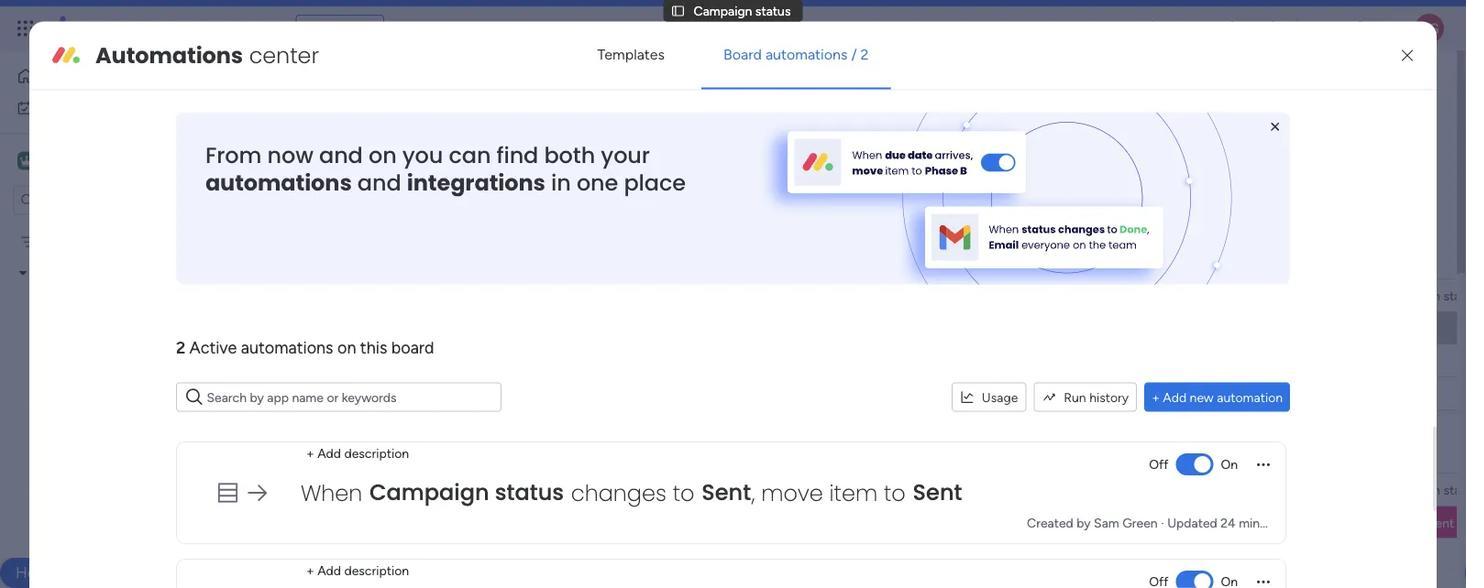 Task type: vqa. For each thing, say whether or not it's contained in the screenshot.
Filter popup button
yes



Task type: locate. For each thing, give the bounding box(es) containing it.
invite members image
[[1225, 19, 1243, 38]]

1 account field from the top
[[729, 286, 787, 306]]

to right item
[[884, 478, 906, 509]]

+ add description
[[306, 446, 409, 461], [306, 563, 409, 579]]

sent
[[702, 477, 751, 508], [913, 477, 962, 508]]

both
[[544, 140, 595, 171]]

1 sending from the top
[[1197, 288, 1244, 304]]

filter button
[[561, 183, 648, 213]]

you inside from now and on you can find both your automations and integrations in one place
[[402, 140, 443, 171]]

find
[[497, 140, 539, 171]]

inbox image
[[1185, 19, 1203, 38]]

2 campaign owner field from the top
[[569, 480, 676, 500]]

1 horizontal spatial on
[[369, 140, 397, 171]]

0 vertical spatial automations
[[766, 46, 848, 63]]

0 vertical spatial account
[[733, 288, 782, 304]]

see inside button
[[321, 21, 343, 36]]

1 vertical spatial account
[[733, 482, 782, 498]]

work right my
[[61, 100, 89, 116]]

0 vertical spatial owner
[[636, 288, 671, 304]]

+ Add description field
[[302, 443, 414, 464], [302, 561, 414, 581]]

one left the workspace.
[[817, 109, 839, 124]]

v2 search image down active
[[186, 385, 202, 410]]

campaign owner field for audience
[[569, 480, 676, 500]]

1 vertical spatial campaign owner field
[[569, 480, 676, 500]]

1 vertical spatial campaign statu field
[[1377, 480, 1466, 500]]

0 horizontal spatial work
[[61, 100, 89, 116]]

item
[[315, 190, 341, 206], [420, 287, 446, 303], [420, 482, 446, 497]]

in
[[804, 109, 814, 124], [551, 167, 571, 198]]

campaign
[[694, 3, 752, 19], [279, 65, 435, 105], [574, 288, 632, 304], [1382, 288, 1441, 304], [63, 328, 122, 343], [369, 477, 489, 508], [574, 482, 632, 498], [1382, 482, 1441, 498]]

add for first + add description field from the bottom
[[317, 563, 341, 579]]

1 vertical spatial + add description
[[306, 563, 409, 579]]

to
[[673, 478, 694, 509], [884, 478, 906, 509]]

history
[[1090, 390, 1129, 405]]

board automations / 2
[[724, 46, 869, 63]]

green inside list box
[[43, 234, 78, 250]]

and right run,
[[558, 109, 579, 124]]

0 vertical spatial campaign owner
[[574, 288, 671, 304]]

1 vertical spatial campaign status
[[279, 65, 531, 105]]

2 vertical spatial status
[[495, 477, 564, 508]]

Sending date field
[[1192, 286, 1278, 306], [1192, 480, 1278, 500]]

owner for audience
[[636, 482, 671, 498]]

2 statu from the top
[[1444, 482, 1466, 498]]

1 horizontal spatial work
[[148, 18, 181, 39]]

ago
[[1288, 515, 1310, 531]]

1 campaign owner field from the top
[[569, 286, 676, 306]]

0 vertical spatial campaign status
[[694, 3, 791, 19]]

add
[[1163, 390, 1187, 405], [317, 446, 341, 461], [317, 563, 341, 579]]

0 vertical spatial /
[[851, 46, 857, 63]]

0 horizontal spatial see
[[321, 21, 343, 36]]

sort
[[683, 190, 707, 206]]

1 vertical spatial see
[[836, 108, 858, 123]]

+ add description field down when
[[302, 561, 414, 581]]

1 horizontal spatial v2 search image
[[397, 188, 411, 208]]

1 vertical spatial description
[[344, 563, 409, 579]]

campaign owner field for sending date
[[569, 286, 676, 306]]

you for help
[[393, 109, 414, 124]]

description down when
[[344, 563, 409, 579]]

0 vertical spatial one
[[817, 109, 839, 124]]

sent right item
[[913, 477, 962, 508]]

board
[[307, 109, 340, 124], [391, 338, 434, 358]]

0 vertical spatial + add description field
[[302, 443, 414, 464]]

0 vertical spatial date
[[1247, 288, 1273, 304]]

0 horizontal spatial green
[[43, 234, 78, 250]]

Upcoming campaigns field
[[311, 443, 508, 467]]

board right the this
[[391, 338, 434, 358]]

2 campaign owner from the top
[[574, 482, 671, 498]]

person button
[[476, 183, 556, 213]]

activity
[[1215, 77, 1260, 93]]

1 vertical spatial public board image
[[39, 327, 57, 344]]

0 vertical spatial audience
[[859, 288, 914, 304]]

board left will
[[307, 109, 340, 124]]

public board image
[[39, 296, 57, 313], [39, 327, 57, 344]]

0 horizontal spatial sent
[[702, 477, 751, 508]]

on right table
[[369, 140, 397, 171]]

0 vertical spatial item
[[315, 190, 341, 206]]

to right changes
[[673, 478, 694, 509]]

0 vertical spatial statu
[[1444, 288, 1466, 304]]

1 horizontal spatial sent
[[913, 477, 962, 508]]

1 vertical spatial owner
[[636, 482, 671, 498]]

0 vertical spatial account field
[[729, 286, 787, 306]]

0 vertical spatial + add description
[[306, 446, 409, 461]]

plan,
[[503, 109, 530, 124]]

2 left active
[[176, 338, 185, 358]]

1 statu from the top
[[1444, 288, 1466, 304]]

invite / 1 button
[[1302, 71, 1393, 100]]

1 vertical spatial in
[[551, 167, 571, 198]]

board automations / 2 button
[[702, 33, 891, 77]]

marketing
[[67, 265, 124, 281]]

this
[[360, 338, 387, 358]]

1 + add description from the top
[[306, 446, 409, 461]]

invite / 1
[[1336, 77, 1385, 93]]

0 vertical spatial sending date
[[1197, 288, 1273, 304]]

1 description from the top
[[344, 446, 409, 461]]

status up board automations / 2 button
[[755, 3, 791, 19]]

1 horizontal spatial in
[[804, 109, 814, 124]]

work
[[148, 18, 181, 39], [61, 100, 89, 116]]

1 + add description field from the top
[[302, 443, 414, 464]]

0 vertical spatial see
[[321, 21, 343, 36]]

you
[[393, 109, 414, 124], [402, 140, 443, 171]]

1 vertical spatial /
[[1371, 77, 1376, 93]]

this board will help you and your team plan, run, and track your entire campaign's workflow in one workspace.
[[281, 109, 906, 124]]

0 vertical spatial campaign statu field
[[1377, 286, 1466, 306]]

Campaign owner field
[[569, 286, 676, 306], [569, 480, 676, 500]]

automations inside from now and on you can find both your automations and integrations in one place
[[205, 167, 352, 198]]

1 vertical spatial audience
[[859, 482, 914, 498]]

2 sending date field from the top
[[1192, 480, 1278, 500]]

owner for sending date
[[636, 288, 671, 304]]

1 horizontal spatial green
[[1123, 515, 1158, 531]]

+ add description field up when
[[302, 443, 414, 464]]

2 account from the top
[[733, 482, 782, 498]]

work up automations
[[148, 18, 181, 39]]

new item
[[285, 190, 341, 206]]

add left new
[[1163, 390, 1187, 405]]

list box containing green eggs and ham
[[0, 223, 234, 589]]

1 horizontal spatial /
[[1371, 77, 1376, 93]]

description for second + add description field from the bottom of the page
[[344, 446, 409, 461]]

1 vertical spatial campaign owner
[[574, 482, 671, 498]]

run history button
[[1034, 383, 1137, 412]]

+ for second + add description field from the bottom of the page
[[306, 446, 314, 461]]

2 vertical spatial item
[[420, 482, 446, 497]]

on for this
[[337, 338, 356, 358]]

0 horizontal spatial /
[[851, 46, 857, 63]]

add up when
[[317, 446, 341, 461]]

automations
[[766, 46, 848, 63], [205, 167, 352, 198], [241, 338, 333, 358]]

1 vertical spatial sending
[[1197, 482, 1244, 498]]

1
[[1379, 77, 1385, 93]]

center
[[249, 40, 319, 71]]

statu for 1st campaign statu field from the top
[[1444, 288, 1466, 304]]

see left more
[[836, 108, 858, 123]]

1 vertical spatial statu
[[1444, 482, 1466, 498]]

1 vertical spatial work
[[61, 100, 89, 116]]

1 horizontal spatial campaign status
[[694, 3, 791, 19]]

0 vertical spatial 2
[[861, 46, 869, 63]]

1 campaign owner from the top
[[574, 288, 671, 304]]

audience
[[859, 288, 914, 304], [859, 482, 914, 498]]

1 vertical spatial v2 search image
[[186, 385, 202, 410]]

v2 search image
[[397, 188, 411, 208], [186, 385, 202, 410]]

campaign status up the help
[[279, 65, 531, 105]]

Campaign statu field
[[1377, 286, 1466, 306], [1377, 480, 1466, 500]]

email marketing
[[33, 265, 124, 281]]

status
[[755, 3, 791, 19], [442, 65, 531, 105], [495, 477, 564, 508]]

in right person
[[551, 167, 571, 198]]

+ add description down when
[[306, 563, 409, 579]]

2 owner from the top
[[636, 482, 671, 498]]

see plans
[[321, 21, 376, 36]]

0 vertical spatial status
[[755, 3, 791, 19]]

by
[[1077, 515, 1091, 531]]

0 vertical spatial +
[[1152, 390, 1160, 405]]

filter
[[590, 190, 619, 206]]

green left ·
[[1123, 515, 1158, 531]]

see left 'plans'
[[321, 21, 343, 36]]

1 to from the left
[[673, 478, 694, 509]]

green eggs and ham
[[43, 234, 165, 250]]

2 description from the top
[[344, 563, 409, 579]]

24
[[1221, 515, 1236, 531]]

1 vertical spatial item
[[420, 287, 446, 303]]

sam's
[[42, 152, 82, 170]]

campaign status
[[694, 3, 791, 19], [279, 65, 531, 105]]

0 vertical spatial add
[[1163, 390, 1187, 405]]

1 horizontal spatial 2
[[861, 46, 869, 63]]

see
[[321, 21, 343, 36], [836, 108, 858, 123]]

in inside from now and on you can find both your automations and integrations in one place
[[551, 167, 571, 198]]

icon image
[[215, 481, 240, 505], [245, 481, 269, 505]]

0 horizontal spatial in
[[551, 167, 571, 198]]

2 campaign statu from the top
[[1382, 482, 1466, 498]]

campaign status up board
[[694, 3, 791, 19]]

1 vertical spatial audience field
[[854, 480, 918, 500]]

management
[[185, 18, 285, 39]]

add down when
[[317, 563, 341, 579]]

1 vertical spatial account field
[[729, 480, 787, 500]]

add to favorites image
[[575, 76, 594, 94]]

status up team
[[442, 65, 531, 105]]

2 to from the left
[[884, 478, 906, 509]]

work inside button
[[61, 100, 89, 116]]

/ up see more link
[[851, 46, 857, 63]]

1 vertical spatial sending date
[[1197, 482, 1273, 498]]

in right workflow
[[804, 109, 814, 124]]

0 horizontal spatial v2 search image
[[186, 385, 202, 410]]

1 owner from the top
[[636, 288, 671, 304]]

and right ideas
[[158, 328, 179, 343]]

1 vertical spatial you
[[402, 140, 443, 171]]

green up email
[[43, 234, 78, 250]]

0 vertical spatial description
[[344, 446, 409, 461]]

+ add description up when
[[306, 446, 409, 461]]

2 vertical spatial +
[[306, 563, 314, 579]]

see plans button
[[296, 15, 384, 42]]

2 vertical spatial add
[[317, 563, 341, 579]]

/ left 1
[[1371, 77, 1376, 93]]

2
[[861, 46, 869, 63], [176, 338, 185, 358]]

0 vertical spatial you
[[393, 109, 414, 124]]

account
[[733, 288, 782, 304], [733, 482, 782, 498]]

1 vertical spatial one
[[577, 167, 618, 198]]

more
[[861, 108, 891, 123]]

workspace selection element
[[17, 150, 161, 174]]

2 + add description from the top
[[306, 563, 409, 579]]

0 horizontal spatial board
[[307, 109, 340, 124]]

status inside the when campaign status changes to sent , move item to sent
[[495, 477, 564, 508]]

0 vertical spatial on
[[369, 140, 397, 171]]

usage
[[982, 390, 1018, 405]]

+ for first + add description field from the bottom
[[306, 563, 314, 579]]

add inside button
[[1163, 390, 1187, 405]]

0 vertical spatial green
[[43, 234, 78, 250]]

v2 search image for search by app name or keywords text field
[[186, 385, 202, 410]]

run
[[1064, 390, 1086, 405]]

item for audience
[[420, 482, 446, 497]]

/ inside button
[[851, 46, 857, 63]]

plans
[[346, 21, 376, 36]]

Audience field
[[854, 286, 918, 306], [854, 480, 918, 500]]

templates
[[597, 46, 665, 63]]

workspace.
[[842, 109, 906, 124]]

my
[[40, 100, 58, 116]]

1 vertical spatial on
[[337, 338, 356, 358]]

2 sending from the top
[[1197, 482, 1244, 498]]

Search by app name or keywords text field
[[202, 385, 477, 411]]

one down status on the left top of page
[[577, 167, 618, 198]]

0 vertical spatial work
[[148, 18, 181, 39]]

new
[[1190, 390, 1214, 405]]

main table
[[306, 142, 367, 157]]

0 horizontal spatial on
[[337, 338, 356, 358]]

created by sam green · updated 24 minutes ago
[[1027, 515, 1310, 531]]

v2 search image for search field
[[397, 188, 411, 208]]

1 vertical spatial automations
[[205, 167, 352, 198]]

workspace image
[[17, 151, 36, 171]]

on
[[1221, 457, 1238, 472]]

upcoming campaigns
[[315, 443, 504, 466]]

1 audience from the top
[[859, 288, 914, 304]]

sent left ,
[[702, 477, 751, 508]]

1 horizontal spatial board
[[391, 338, 434, 358]]

1 vertical spatial +
[[306, 446, 314, 461]]

0 vertical spatial board
[[307, 109, 340, 124]]

0 vertical spatial v2 search image
[[397, 188, 411, 208]]

1 account from the top
[[733, 288, 782, 304]]

1 vertical spatial date
[[1247, 482, 1273, 498]]

created
[[1027, 515, 1074, 531]]

0 vertical spatial public board image
[[39, 296, 57, 313]]

account for 2nd account field from the bottom
[[733, 288, 782, 304]]

0 horizontal spatial one
[[577, 167, 618, 198]]

integrate
[[1102, 142, 1154, 157]]

campaign ideas and requests
[[63, 328, 232, 343]]

campaign inside the when campaign status changes to sent , move item to sent
[[369, 477, 489, 508]]

on left the this
[[337, 338, 356, 358]]

monday
[[82, 18, 144, 39]]

see more
[[836, 108, 891, 123]]

list box
[[0, 223, 234, 589]]

2 up see more
[[861, 46, 869, 63]]

+ left new
[[1152, 390, 1160, 405]]

help button
[[0, 558, 64, 589]]

owner
[[636, 288, 671, 304], [636, 482, 671, 498]]

0 horizontal spatial 2
[[176, 338, 185, 358]]

calendar button
[[495, 135, 573, 164]]

v2 ellipsis image
[[1257, 460, 1270, 480]]

1 vertical spatial add
[[317, 446, 341, 461]]

on
[[369, 140, 397, 171], [337, 338, 356, 358]]

campaign's
[[680, 109, 744, 124]]

description up when
[[344, 446, 409, 461]]

+ add description for second + add description field from the bottom of the page
[[306, 446, 409, 461]]

1 campaign statu from the top
[[1382, 288, 1466, 304]]

automations center
[[95, 40, 319, 71]]

angle down image
[[358, 191, 366, 205]]

2 icon image from the left
[[245, 481, 269, 505]]

0 horizontal spatial to
[[673, 478, 694, 509]]

0 vertical spatial sending
[[1197, 288, 1244, 304]]

+ up when
[[306, 446, 314, 461]]

0 vertical spatial campaign owner field
[[569, 286, 676, 306]]

0 vertical spatial campaign statu
[[1382, 288, 1466, 304]]

+ add new automation button
[[1145, 383, 1290, 412]]

0 horizontal spatial campaign status
[[279, 65, 531, 105]]

status down campaigns
[[495, 477, 564, 508]]

0 horizontal spatial icon image
[[215, 481, 240, 505]]

v2 search image right angle down image
[[397, 188, 411, 208]]

+ down when
[[306, 563, 314, 579]]

1 horizontal spatial icon image
[[245, 481, 269, 505]]

option
[[0, 226, 234, 229]]

add for second + add description field from the bottom of the page
[[317, 446, 341, 461]]

Campaign status field
[[274, 65, 536, 105]]

0 vertical spatial audience field
[[854, 286, 918, 306]]

1 vertical spatial sending date field
[[1192, 480, 1278, 500]]

Account field
[[729, 286, 787, 306], [729, 480, 787, 500]]

caret down image
[[19, 267, 27, 280]]

campaign statu for 1st campaign statu field from the top
[[1382, 288, 1466, 304]]

see for see more
[[836, 108, 858, 123]]

date
[[1247, 288, 1273, 304], [1247, 482, 1273, 498]]

on inside from now and on you can find both your automations and integrations in one place
[[369, 140, 397, 171]]

1 horizontal spatial see
[[836, 108, 858, 123]]

1 vertical spatial + add description field
[[302, 561, 414, 581]]



Task type: describe. For each thing, give the bounding box(es) containing it.
item for sending date
[[420, 287, 446, 303]]

campaigns
[[407, 443, 504, 466]]

2 sent from the left
[[913, 477, 962, 508]]

my work
[[40, 100, 89, 116]]

automate
[[1293, 142, 1350, 157]]

+ add description for first + add description field from the bottom
[[306, 563, 409, 579]]

+ inside + add new automation button
[[1152, 390, 1160, 405]]

0 vertical spatial in
[[804, 109, 814, 124]]

table
[[337, 142, 367, 157]]

work for my
[[61, 100, 89, 116]]

account for 1st account field from the bottom of the page
[[733, 482, 782, 498]]

run history
[[1064, 390, 1129, 405]]

sam
[[1094, 515, 1119, 531]]

2 vertical spatial automations
[[241, 338, 333, 358]]

1 date from the top
[[1247, 288, 1273, 304]]

team workload
[[395, 142, 481, 157]]

automation
[[1217, 390, 1283, 405]]

search everything image
[[1310, 19, 1329, 38]]

1 vertical spatial green
[[1123, 515, 1158, 531]]

chart
[[628, 142, 657, 157]]

1 sending date from the top
[[1197, 288, 1273, 304]]

1 public board image from the top
[[39, 296, 57, 313]]

campaign owner for sending date
[[574, 288, 671, 304]]

1 sending date field from the top
[[1192, 286, 1278, 306]]

team workload button
[[381, 135, 495, 164]]

hide button
[[724, 183, 791, 213]]

1 campaign statu field from the top
[[1377, 286, 1466, 306]]

from now and on you can find both your automations and integrations in one place
[[205, 140, 686, 198]]

2 + add description field from the top
[[302, 561, 414, 581]]

2 account field from the top
[[729, 480, 787, 500]]

requests
[[183, 328, 232, 343]]

usage button
[[952, 383, 1026, 412]]

see more link
[[834, 106, 893, 125]]

and down will
[[319, 140, 363, 171]]

v2 ellipsis image
[[1257, 578, 1270, 589]]

2 active automations on this board
[[176, 338, 434, 358]]

updated
[[1167, 515, 1218, 531]]

new item button
[[278, 183, 349, 213]]

2 audience from the top
[[859, 482, 914, 498]]

item inside button
[[315, 190, 341, 206]]

upcoming
[[315, 443, 403, 466]]

activity button
[[1208, 71, 1295, 100]]

monday work management
[[82, 18, 285, 39]]

status chart
[[587, 142, 657, 157]]

workspace image
[[20, 151, 33, 171]]

and left the ham
[[113, 234, 135, 250]]

ideas
[[125, 328, 155, 343]]

status chart button
[[573, 135, 671, 164]]

from
[[205, 140, 262, 171]]

see for see plans
[[321, 21, 343, 36]]

sort button
[[653, 183, 718, 213]]

1 icon image from the left
[[215, 481, 240, 505]]

when
[[301, 478, 362, 509]]

templates button
[[575, 33, 687, 77]]

workspace
[[85, 152, 160, 170]]

Goal field
[[1027, 286, 1062, 306]]

2 audience field from the top
[[854, 480, 918, 500]]

help
[[16, 564, 48, 583]]

apps image
[[1265, 19, 1284, 38]]

hide
[[753, 190, 780, 206]]

changes
[[571, 478, 666, 509]]

workload
[[429, 142, 481, 157]]

invite
[[1336, 77, 1368, 93]]

·
[[1161, 515, 1164, 531]]

when campaign status changes to sent , move item to sent
[[301, 477, 962, 509]]

entire
[[643, 109, 677, 124]]

person
[[505, 190, 545, 206]]

off
[[1149, 457, 1169, 472]]

select product image
[[17, 19, 35, 38]]

main table button
[[278, 135, 381, 164]]

one inside from now and on you can find both your automations and integrations in one place
[[577, 167, 618, 198]]

home button
[[11, 61, 197, 91]]

arrow down image
[[626, 187, 648, 209]]

will
[[344, 109, 362, 124]]

minutes
[[1239, 515, 1285, 531]]

campaign owner for audience
[[574, 482, 671, 498]]

campaign statu for 1st campaign statu field from the bottom
[[1382, 482, 1466, 498]]

1 vertical spatial 2
[[176, 338, 185, 358]]

automations  center image
[[51, 41, 81, 70]]

now
[[267, 140, 313, 171]]

team
[[395, 142, 425, 157]]

Search in workspace field
[[39, 190, 153, 211]]

sam's workspace button
[[13, 145, 182, 177]]

on for you
[[369, 140, 397, 171]]

1 vertical spatial status
[[442, 65, 531, 105]]

2 inside button
[[861, 46, 869, 63]]

show board description image
[[544, 76, 566, 94]]

home
[[42, 68, 77, 84]]

2 date from the top
[[1247, 482, 1273, 498]]

notifications image
[[1144, 19, 1163, 38]]

help
[[365, 109, 390, 124]]

autopilot image
[[1270, 137, 1285, 160]]

workflow
[[748, 109, 800, 124]]

and down table
[[357, 167, 401, 198]]

1 horizontal spatial one
[[817, 109, 839, 124]]

sam green image
[[1415, 14, 1444, 43]]

status
[[587, 142, 624, 157]]

help image
[[1351, 19, 1369, 38]]

calendar
[[508, 142, 560, 157]]

and up team workload
[[417, 109, 439, 124]]

automations
[[95, 40, 243, 71]]

automations inside button
[[766, 46, 848, 63]]

2 sending date from the top
[[1197, 482, 1273, 498]]

your inside from now and on you can find both your automations and integrations in one place
[[601, 140, 650, 171]]

statu for 1st campaign statu field from the bottom
[[1444, 482, 1466, 498]]

2 campaign statu field from the top
[[1377, 480, 1466, 500]]

/ inside 'button'
[[1371, 77, 1376, 93]]

new
[[285, 190, 312, 206]]

Search field
[[411, 185, 466, 211]]

description for first + add description field from the bottom
[[344, 563, 409, 579]]

integrations
[[407, 167, 546, 198]]

team
[[471, 109, 500, 124]]

,
[[752, 478, 755, 509]]

my work button
[[11, 93, 197, 122]]

main
[[306, 142, 334, 157]]

1 vertical spatial board
[[391, 338, 434, 358]]

email
[[33, 265, 64, 281]]

run,
[[533, 109, 555, 124]]

this
[[281, 109, 304, 124]]

work for monday
[[148, 18, 181, 39]]

goal
[[1031, 288, 1058, 304]]

1 sent from the left
[[702, 477, 751, 508]]

sam's workspace
[[42, 152, 160, 170]]

track
[[582, 109, 611, 124]]

active
[[189, 338, 237, 358]]

1 audience field from the top
[[854, 286, 918, 306]]

you for on
[[402, 140, 443, 171]]

board
[[724, 46, 762, 63]]

+ add new automation
[[1152, 390, 1283, 405]]

ham
[[138, 234, 165, 250]]

2 public board image from the top
[[39, 327, 57, 344]]

content
[[1407, 516, 1454, 531]]



